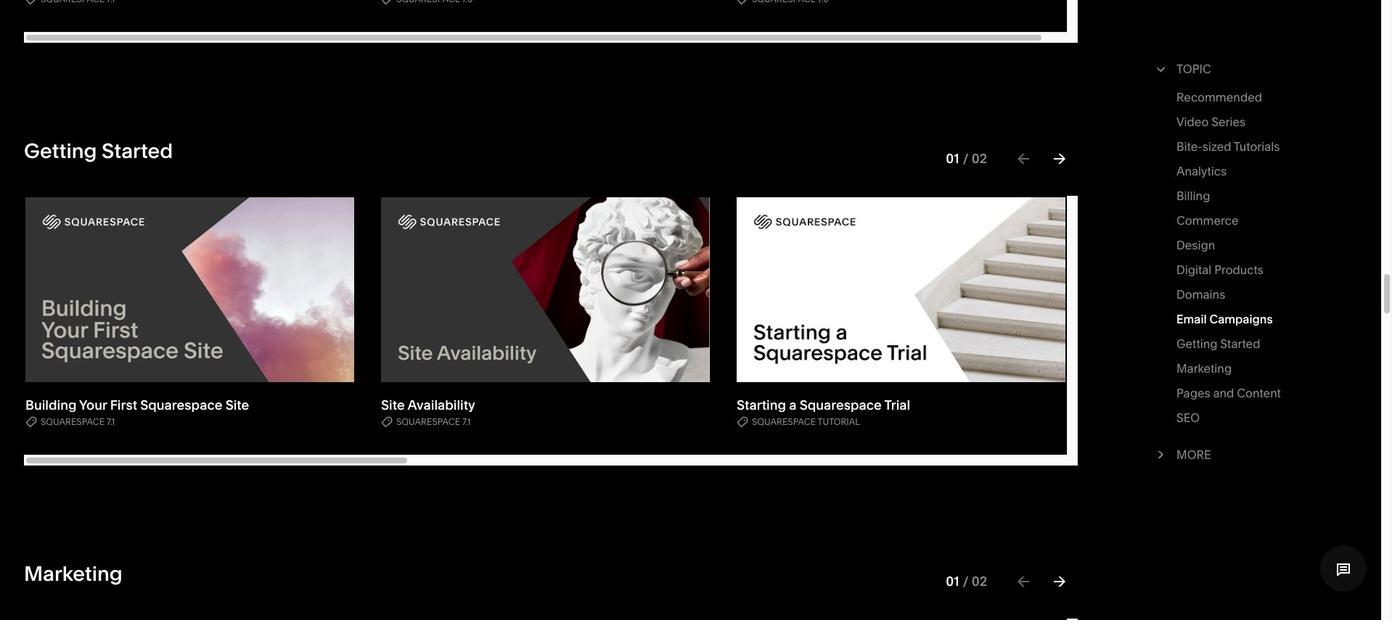 Task type: locate. For each thing, give the bounding box(es) containing it.
0 horizontal spatial site
[[225, 397, 249, 414]]

squarespace down a
[[752, 417, 816, 428]]

0 vertical spatial 02
[[972, 150, 987, 167]]

availability
[[408, 397, 475, 414]]

0 horizontal spatial getting
[[24, 138, 97, 163]]

01 / 02 for marketing
[[946, 573, 987, 590]]

squarespace down site availability
[[396, 417, 460, 428]]

1 squarespace 7.1 from the left
[[41, 417, 115, 428]]

2 / from the top
[[963, 573, 969, 590]]

7.1 down first
[[107, 417, 115, 428]]

0 vertical spatial getting
[[24, 138, 97, 163]]

0 vertical spatial 01 / 02
[[946, 150, 987, 167]]

1 horizontal spatial squarespace 7.1
[[396, 417, 471, 428]]

1 horizontal spatial 7.1
[[462, 417, 471, 428]]

0 horizontal spatial squarespace 7.1
[[41, 417, 115, 428]]

0 horizontal spatial marketing
[[24, 562, 122, 586]]

1 vertical spatial /
[[963, 573, 969, 590]]

1 / from the top
[[963, 150, 969, 167]]

video series
[[1177, 115, 1246, 129]]

design
[[1177, 238, 1215, 253]]

domains
[[1177, 287, 1226, 302]]

tutorial
[[818, 417, 860, 428]]

01 for marketing
[[946, 573, 959, 590]]

topic
[[1177, 62, 1211, 76]]

/
[[963, 150, 969, 167], [963, 573, 969, 590]]

pages
[[1177, 386, 1211, 401]]

0 horizontal spatial getting started
[[24, 138, 173, 163]]

your
[[79, 397, 107, 414]]

seo
[[1177, 411, 1200, 425]]

0 vertical spatial getting started
[[24, 138, 173, 163]]

design link
[[1177, 235, 1215, 260]]

01
[[946, 150, 959, 167], [946, 573, 959, 590]]

1 horizontal spatial started
[[1221, 337, 1261, 351]]

digital products link
[[1177, 260, 1264, 285]]

1 horizontal spatial getting
[[1177, 337, 1218, 351]]

building your first squarespace site
[[25, 397, 249, 414]]

started
[[102, 138, 173, 163], [1221, 337, 1261, 351]]

squarespace 7.1
[[41, 417, 115, 428], [396, 417, 471, 428]]

1 horizontal spatial getting started
[[1177, 337, 1261, 351]]

products
[[1215, 263, 1264, 277]]

7.1 for availability
[[462, 417, 471, 428]]

2 squarespace 7.1 from the left
[[396, 417, 471, 428]]

topic link
[[1177, 59, 1333, 79]]

1 vertical spatial 01
[[946, 573, 959, 590]]

topic button
[[1152, 51, 1333, 87]]

email campaigns
[[1177, 312, 1273, 327]]

1 vertical spatial 02
[[972, 573, 987, 590]]

02
[[972, 150, 987, 167], [972, 573, 987, 590]]

7.1 down availability
[[462, 417, 471, 428]]

0 vertical spatial started
[[102, 138, 173, 163]]

squarespace for building your first squarespace site
[[41, 417, 105, 428]]

squarespace 7.1 down your
[[41, 417, 115, 428]]

0 horizontal spatial 7.1
[[107, 417, 115, 428]]

analytics
[[1177, 164, 1227, 179]]

1 7.1 from the left
[[107, 417, 115, 428]]

pages and content
[[1177, 386, 1281, 401]]

domains link
[[1177, 285, 1226, 309]]

1 horizontal spatial site
[[381, 397, 405, 414]]

02 for getting started
[[972, 150, 987, 167]]

1 01 / 02 from the top
[[946, 150, 987, 167]]

site
[[225, 397, 249, 414], [381, 397, 405, 414]]

commerce
[[1177, 213, 1239, 228]]

marketing
[[1177, 362, 1232, 376], [24, 562, 122, 586]]

squarespace right first
[[140, 397, 222, 414]]

2 01 / 02 from the top
[[946, 573, 987, 590]]

0 vertical spatial /
[[963, 150, 969, 167]]

campaigns
[[1210, 312, 1273, 327]]

01 for getting started
[[946, 150, 959, 167]]

getting started
[[24, 138, 173, 163], [1177, 337, 1261, 351]]

series
[[1212, 115, 1246, 129]]

01 / 02
[[946, 150, 987, 167], [946, 573, 987, 590]]

2 7.1 from the left
[[462, 417, 471, 428]]

starting a squarespace trial
[[737, 397, 910, 414]]

/ for getting started
[[963, 150, 969, 167]]

2 01 from the top
[[946, 573, 959, 590]]

squarespace
[[140, 397, 222, 414], [800, 397, 882, 414], [41, 417, 105, 428], [396, 417, 460, 428], [752, 417, 816, 428]]

digital
[[1177, 263, 1212, 277]]

getting
[[24, 138, 97, 163], [1177, 337, 1218, 351]]

billing
[[1177, 189, 1210, 203]]

1 02 from the top
[[972, 150, 987, 167]]

video
[[1177, 115, 1209, 129]]

1 01 from the top
[[946, 150, 959, 167]]

0 vertical spatial marketing
[[1177, 362, 1232, 376]]

0 vertical spatial 01
[[946, 150, 959, 167]]

1 vertical spatial 01 / 02
[[946, 573, 987, 590]]

recommended
[[1177, 90, 1262, 105]]

squarespace 7.1 down site availability
[[396, 417, 471, 428]]

7.1
[[107, 417, 115, 428], [462, 417, 471, 428]]

bite-
[[1177, 139, 1203, 154]]

more button
[[1153, 437, 1333, 473]]

squarespace down your
[[41, 417, 105, 428]]

2 02 from the top
[[972, 573, 987, 590]]



Task type: vqa. For each thing, say whether or not it's contained in the screenshot.
'Video Series' link
yes



Task type: describe. For each thing, give the bounding box(es) containing it.
content
[[1237, 386, 1281, 401]]

1 vertical spatial marketing
[[24, 562, 122, 586]]

01 / 02 for getting started
[[946, 150, 987, 167]]

squarespace 7.1 for your
[[41, 417, 115, 428]]

digital products
[[1177, 263, 1264, 277]]

2 site from the left
[[381, 397, 405, 414]]

more link
[[1177, 445, 1333, 465]]

getting started link
[[1177, 334, 1261, 359]]

squarespace for starting a squarespace trial
[[752, 417, 816, 428]]

/ for marketing
[[963, 573, 969, 590]]

site availability
[[381, 397, 475, 414]]

sized
[[1203, 139, 1232, 154]]

video series link
[[1177, 112, 1246, 136]]

squarespace for site availability
[[396, 417, 460, 428]]

email
[[1177, 312, 1207, 327]]

squarespace 7.1 for availability
[[396, 417, 471, 428]]

email campaigns link
[[1177, 309, 1273, 334]]

1 site from the left
[[225, 397, 249, 414]]

1 vertical spatial started
[[1221, 337, 1261, 351]]

squarespace tutorial
[[752, 417, 860, 428]]

1 horizontal spatial marketing
[[1177, 362, 1232, 376]]

0 horizontal spatial started
[[102, 138, 173, 163]]

1 vertical spatial getting started
[[1177, 337, 1261, 351]]

trial
[[885, 397, 910, 414]]

commerce link
[[1177, 211, 1239, 235]]

tutorials
[[1234, 139, 1280, 154]]

billing link
[[1177, 186, 1210, 211]]

pages and content link
[[1177, 383, 1281, 408]]

first
[[110, 397, 137, 414]]

bite-sized tutorials link
[[1177, 136, 1280, 161]]

more
[[1177, 448, 1211, 462]]

and
[[1213, 386, 1234, 401]]

analytics link
[[1177, 161, 1227, 186]]

bite-sized tutorials
[[1177, 139, 1280, 154]]

starting
[[737, 397, 786, 414]]

seo link
[[1177, 408, 1200, 433]]

squarespace up tutorial
[[800, 397, 882, 414]]

a
[[789, 397, 797, 414]]

1 vertical spatial getting
[[1177, 337, 1218, 351]]

recommended link
[[1177, 87, 1262, 112]]

marketing link
[[1177, 359, 1232, 383]]

7.1 for your
[[107, 417, 115, 428]]

02 for marketing
[[972, 573, 987, 590]]

building
[[25, 397, 77, 414]]



